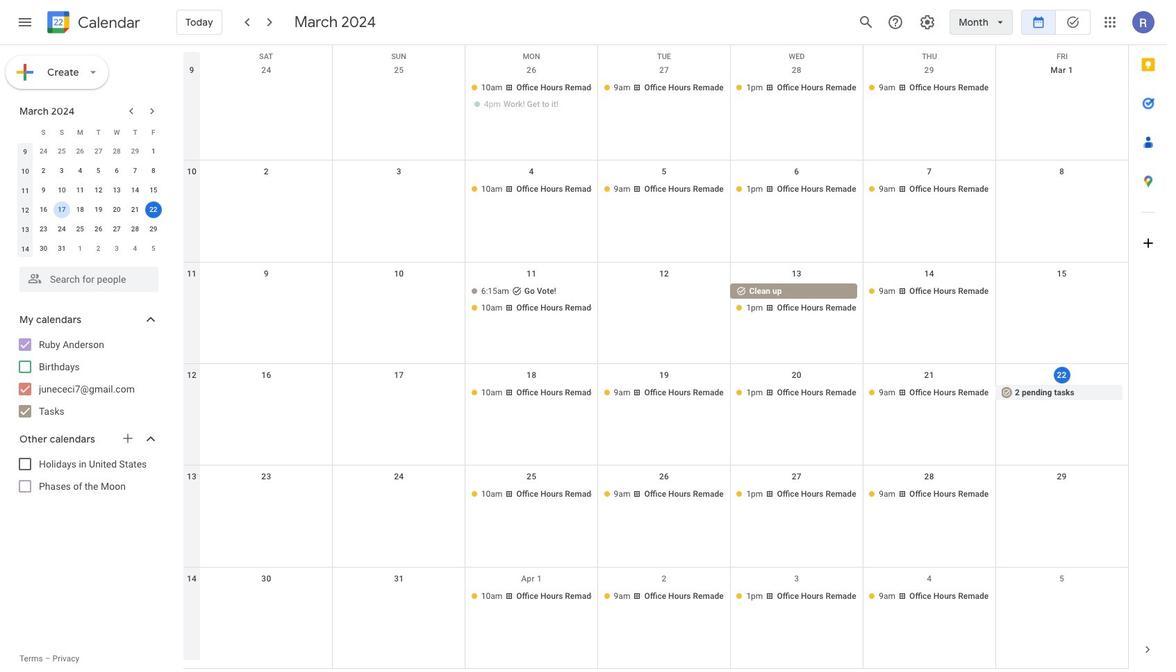 Task type: vqa. For each thing, say whether or not it's contained in the screenshot.
the April 5 element
yes



Task type: locate. For each thing, give the bounding box(es) containing it.
1 element
[[145, 143, 162, 160]]

30 element
[[35, 240, 52, 257]]

23 element
[[35, 221, 52, 238]]

my calendars list
[[3, 334, 172, 423]]

cell
[[200, 80, 333, 113], [333, 80, 465, 113], [465, 80, 598, 113], [996, 80, 1129, 113], [200, 182, 333, 198], [333, 182, 465, 198], [996, 182, 1129, 198], [53, 200, 71, 220], [144, 200, 163, 220], [200, 283, 333, 317], [333, 283, 465, 317], [465, 283, 598, 317], [598, 283, 731, 317], [731, 283, 863, 317], [996, 283, 1129, 317], [200, 385, 333, 402], [333, 385, 465, 402], [200, 487, 333, 503], [333, 487, 465, 503], [996, 487, 1129, 503], [200, 588, 333, 605], [333, 588, 465, 605], [996, 588, 1129, 605]]

april 3 element
[[108, 240, 125, 257]]

april 1 element
[[72, 240, 88, 257]]

add other calendars image
[[121, 432, 135, 445]]

24 element
[[53, 221, 70, 238]]

2 element
[[35, 163, 52, 179]]

row group
[[16, 142, 163, 259]]

column header
[[16, 122, 34, 142]]

15 element
[[145, 182, 162, 199]]

heading inside calendar element
[[75, 14, 140, 31]]

row
[[183, 45, 1129, 66], [183, 59, 1129, 161], [16, 122, 163, 142], [16, 142, 163, 161], [183, 161, 1129, 262], [16, 161, 163, 181], [16, 181, 163, 200], [16, 200, 163, 220], [16, 220, 163, 239], [16, 239, 163, 259], [183, 262, 1129, 364], [183, 364, 1129, 466], [183, 466, 1129, 568], [183, 568, 1129, 669]]

29 element
[[145, 221, 162, 238]]

11 element
[[72, 182, 88, 199]]

9 element
[[35, 182, 52, 199]]

3 element
[[53, 163, 70, 179]]

17 element
[[53, 202, 70, 218]]

12 element
[[90, 182, 107, 199]]

april 5 element
[[145, 240, 162, 257]]

18 element
[[72, 202, 88, 218]]

grid
[[183, 45, 1129, 669]]

march 2024 grid
[[13, 122, 163, 259]]

None search field
[[0, 261, 172, 292]]

8 element
[[145, 163, 162, 179]]

26 element
[[90, 221, 107, 238]]

row group inside 'march 2024' grid
[[16, 142, 163, 259]]

25 element
[[72, 221, 88, 238]]

tab list
[[1129, 45, 1168, 630]]

february 26 element
[[72, 143, 88, 160]]

22, today element
[[145, 202, 162, 218]]

february 24 element
[[35, 143, 52, 160]]

7 element
[[127, 163, 143, 179]]

heading
[[75, 14, 140, 31]]

calendar element
[[44, 8, 140, 39]]



Task type: describe. For each thing, give the bounding box(es) containing it.
27 element
[[108, 221, 125, 238]]

february 29 element
[[127, 143, 143, 160]]

10 element
[[53, 182, 70, 199]]

31 element
[[53, 240, 70, 257]]

column header inside 'march 2024' grid
[[16, 122, 34, 142]]

13 element
[[108, 182, 125, 199]]

20 element
[[108, 202, 125, 218]]

14 element
[[127, 182, 143, 199]]

5 element
[[90, 163, 107, 179]]

4 element
[[72, 163, 88, 179]]

main drawer image
[[17, 14, 33, 31]]

other calendars list
[[3, 453, 172, 498]]

april 2 element
[[90, 240, 107, 257]]

21 element
[[127, 202, 143, 218]]

february 25 element
[[53, 143, 70, 160]]

6 element
[[108, 163, 125, 179]]

28 element
[[127, 221, 143, 238]]

settings menu image
[[920, 14, 936, 31]]

february 27 element
[[90, 143, 107, 160]]

Search for people text field
[[28, 267, 150, 292]]

april 4 element
[[127, 240, 143, 257]]

february 28 element
[[108, 143, 125, 160]]

16 element
[[35, 202, 52, 218]]

19 element
[[90, 202, 107, 218]]



